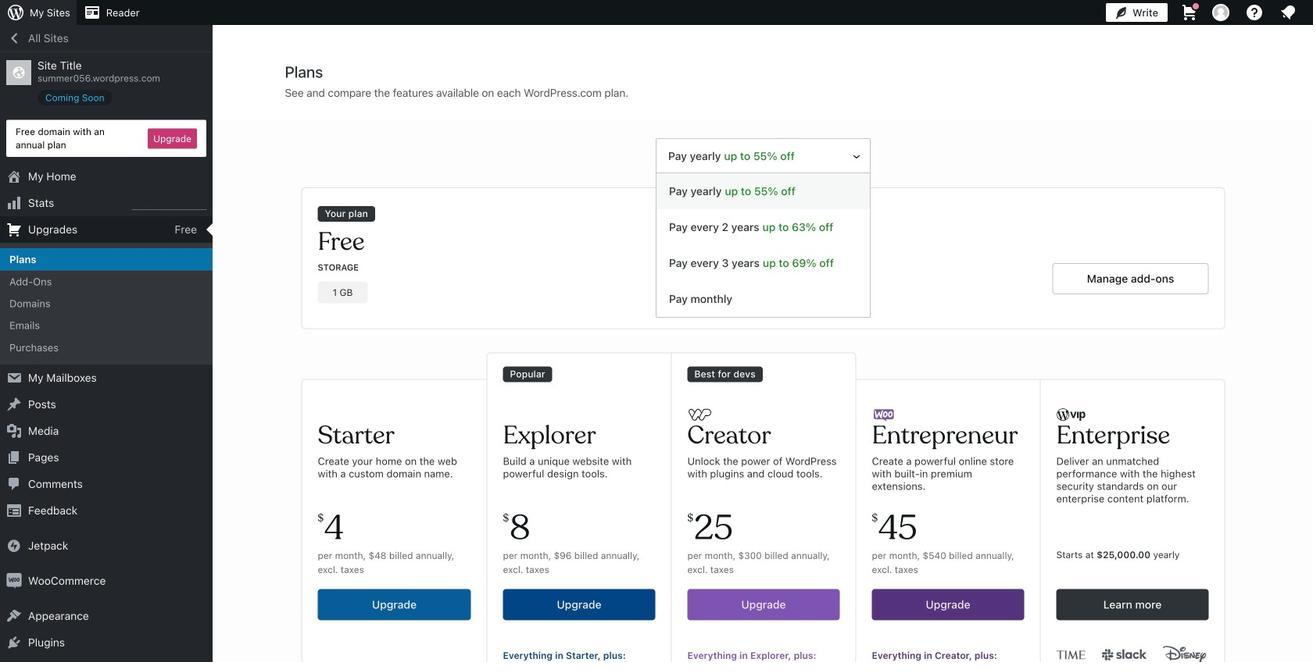 Task type: describe. For each thing, give the bounding box(es) containing it.
2 img image from the top
[[6, 574, 22, 589]]

manage your notifications image
[[1279, 3, 1298, 22]]

1 img image from the top
[[6, 539, 22, 554]]



Task type: vqa. For each thing, say whether or not it's contained in the screenshot.
"main content"
no



Task type: locate. For each thing, give the bounding box(es) containing it.
img image
[[6, 539, 22, 554], [6, 574, 22, 589]]

1 vertical spatial img image
[[6, 574, 22, 589]]

my profile image
[[1212, 4, 1230, 21]]

my shopping cart image
[[1180, 3, 1199, 22]]

option
[[657, 174, 870, 209]]

help image
[[1245, 3, 1264, 22]]

highest hourly views 0 image
[[132, 200, 206, 210]]

list box
[[656, 173, 871, 318]]

0 vertical spatial img image
[[6, 539, 22, 554]]



